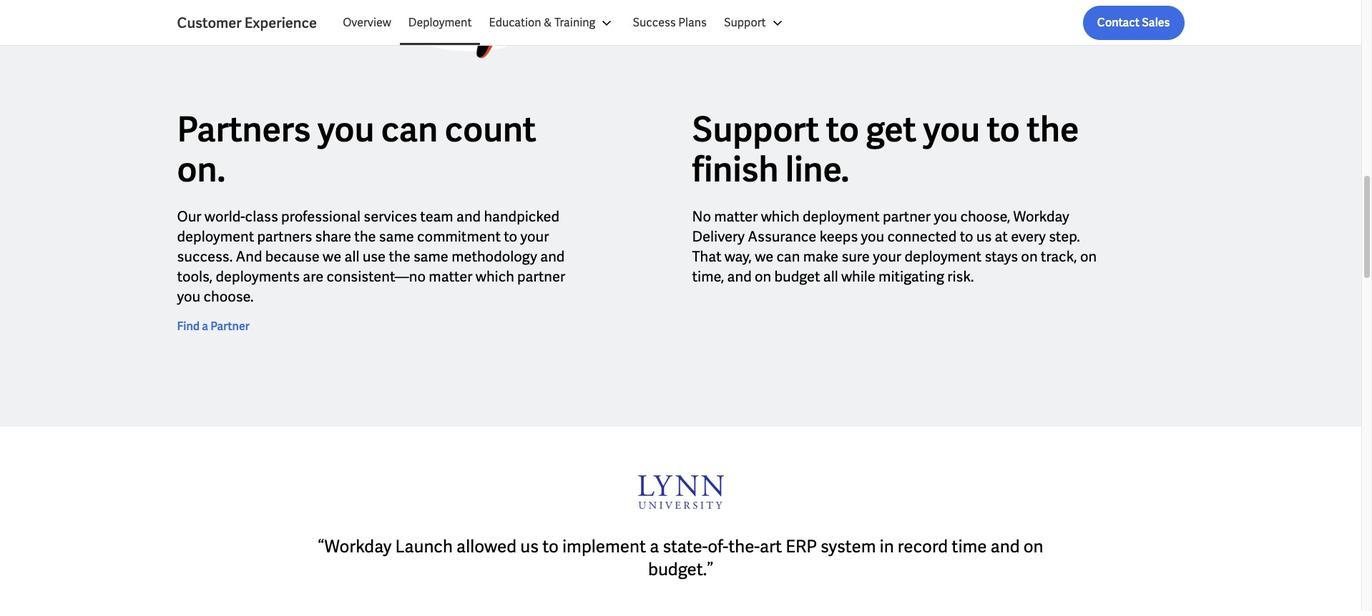Task type: locate. For each thing, give the bounding box(es) containing it.
and down handpicked
[[540, 247, 565, 266]]

deployment inside our world-class professional services team and handpicked deployment partners share the same commitment to your success. and because we all use the same methodology and tools, deployments are consistent—no matter which partner you choose.
[[177, 227, 254, 246]]

0 horizontal spatial matter
[[429, 267, 473, 286]]

1 vertical spatial which
[[476, 267, 514, 286]]

on right time
[[1024, 536, 1043, 558]]

risk.
[[947, 267, 974, 286]]

state-
[[663, 536, 708, 558]]

0 vertical spatial partner
[[883, 207, 931, 226]]

which inside our world-class professional services team and handpicked deployment partners share the same commitment to your success. and because we all use the same methodology and tools, deployments are consistent—no matter which partner you choose.
[[476, 267, 514, 286]]

deployment up risk.
[[905, 247, 982, 266]]

0 horizontal spatial we
[[323, 247, 341, 266]]

contact sales link
[[1083, 6, 1184, 40]]

erp
[[786, 536, 817, 558]]

all left use
[[344, 247, 359, 266]]

support button
[[715, 6, 794, 40]]

stays
[[985, 247, 1018, 266]]

1 vertical spatial the
[[354, 227, 376, 246]]

a inside "workday launch allowed us to implement a state-of-the-art erp system in record time and on budget."
[[650, 536, 659, 558]]

and inside "workday launch allowed us to implement a state-of-the-art erp system in record time and on budget."
[[991, 536, 1020, 558]]

and inside no matter which deployment partner you choose, workday delivery assurance keeps you connected to us at every step. that way, we can make sure your deployment stays on track, on time, and on budget all while mitigating risk.
[[727, 267, 752, 286]]

1 vertical spatial a
[[650, 536, 659, 558]]

0 vertical spatial a
[[202, 319, 208, 334]]

0 horizontal spatial us
[[520, 536, 539, 558]]

1 horizontal spatial the
[[389, 247, 410, 266]]

0 horizontal spatial a
[[202, 319, 208, 334]]

your down handpicked
[[520, 227, 549, 246]]

overview
[[343, 15, 391, 30]]

to inside no matter which deployment partner you choose, workday delivery assurance keeps you connected to us at every step. that way, we can make sure your deployment stays on track, on time, and on budget all while mitigating risk.
[[960, 227, 973, 246]]

all
[[344, 247, 359, 266], [823, 267, 838, 286]]

at
[[995, 227, 1008, 246]]

deployment
[[803, 207, 880, 226], [177, 227, 254, 246], [905, 247, 982, 266]]

1 horizontal spatial we
[[755, 247, 774, 266]]

your up mitigating
[[873, 247, 901, 266]]

and down way,
[[727, 267, 752, 286]]

us inside no matter which deployment partner you choose, workday delivery assurance keeps you connected to us at every step. that way, we can make sure your deployment stays on track, on time, and on budget all while mitigating risk.
[[976, 227, 992, 246]]

1 vertical spatial support
[[692, 107, 819, 151]]

deployment link
[[400, 6, 480, 40]]

services
[[364, 207, 417, 226]]

to inside "workday launch allowed us to implement a state-of-the-art erp system in record time and on budget."
[[542, 536, 559, 558]]

matter down commitment
[[429, 267, 473, 286]]

time,
[[692, 267, 724, 286]]

to
[[826, 107, 859, 151], [987, 107, 1020, 151], [504, 227, 517, 246], [960, 227, 973, 246], [542, 536, 559, 558]]

&
[[544, 15, 552, 30]]

matter up delivery
[[714, 207, 758, 226]]

the
[[1027, 107, 1079, 151], [354, 227, 376, 246], [389, 247, 410, 266]]

we inside no matter which deployment partner you choose, workday delivery assurance keeps you connected to us at every step. that way, we can make sure your deployment stays on track, on time, and on budget all while mitigating risk.
[[755, 247, 774, 266]]

same down services
[[379, 227, 414, 246]]

1 vertical spatial us
[[520, 536, 539, 558]]

0 vertical spatial your
[[520, 227, 549, 246]]

0 vertical spatial us
[[976, 227, 992, 246]]

0 vertical spatial support
[[724, 15, 766, 30]]

menu
[[334, 6, 794, 40]]

0 horizontal spatial partner
[[517, 267, 565, 286]]

0 horizontal spatial your
[[520, 227, 549, 246]]

a
[[202, 319, 208, 334], [650, 536, 659, 558]]

list containing overview
[[334, 6, 1184, 40]]

list
[[334, 6, 1184, 40]]

can
[[381, 107, 438, 151], [777, 247, 800, 266]]

workday
[[1013, 207, 1069, 226]]

partner down methodology
[[517, 267, 565, 286]]

1 vertical spatial deployment
[[177, 227, 254, 246]]

2 horizontal spatial deployment
[[905, 247, 982, 266]]

same
[[379, 227, 414, 246], [413, 247, 448, 266]]

1 vertical spatial your
[[873, 247, 901, 266]]

2 we from the left
[[755, 247, 774, 266]]

which down methodology
[[476, 267, 514, 286]]

you inside our world-class professional services team and handpicked deployment partners share the same commitment to your success. and because we all use the same methodology and tools, deployments are consistent—no matter which partner you choose.
[[177, 287, 200, 306]]

and right time
[[991, 536, 1020, 558]]

while
[[841, 267, 876, 286]]

education & training
[[489, 15, 596, 30]]

choose.
[[203, 287, 254, 306]]

line.
[[785, 147, 849, 191]]

the-
[[728, 536, 760, 558]]

share
[[315, 227, 351, 246]]

2 vertical spatial deployment
[[905, 247, 982, 266]]

partners you can count on.
[[177, 107, 536, 191]]

we down share
[[323, 247, 341, 266]]

customer experience
[[177, 14, 317, 32]]

deployment up "keeps" at the right of the page
[[803, 207, 880, 226]]

finish
[[692, 147, 779, 191]]

education
[[489, 15, 541, 30]]

0 vertical spatial which
[[761, 207, 800, 226]]

a right find
[[202, 319, 208, 334]]

1 horizontal spatial deployment
[[803, 207, 880, 226]]

1 horizontal spatial a
[[650, 536, 659, 558]]

all down 'make'
[[823, 267, 838, 286]]

mitigating
[[879, 267, 944, 286]]

tools,
[[177, 267, 213, 286]]

0 vertical spatial all
[[344, 247, 359, 266]]

0 horizontal spatial which
[[476, 267, 514, 286]]

partner
[[883, 207, 931, 226], [517, 267, 565, 286]]

and
[[236, 247, 262, 266]]

which
[[761, 207, 800, 226], [476, 267, 514, 286]]

a left state-
[[650, 536, 659, 558]]

partner up connected
[[883, 207, 931, 226]]

deployment down world-
[[177, 227, 254, 246]]

sales
[[1142, 15, 1170, 30]]

our
[[177, 207, 201, 226]]

and
[[456, 207, 481, 226], [540, 247, 565, 266], [727, 267, 752, 286], [991, 536, 1020, 558]]

1 horizontal spatial matter
[[714, 207, 758, 226]]

"workday launch allowed us to implement a state-of-the-art erp system in record time and on budget."
[[318, 536, 1043, 581]]

methodology
[[452, 247, 537, 266]]

0 vertical spatial can
[[381, 107, 438, 151]]

we
[[323, 247, 341, 266], [755, 247, 774, 266]]

class
[[245, 207, 278, 226]]

deployment
[[408, 15, 472, 30]]

1 we from the left
[[323, 247, 341, 266]]

no
[[692, 207, 711, 226]]

can inside partners you can count on.
[[381, 107, 438, 151]]

support inside support popup button
[[724, 15, 766, 30]]

0 vertical spatial matter
[[714, 207, 758, 226]]

on
[[1021, 247, 1038, 266], [1080, 247, 1097, 266], [755, 267, 771, 286], [1024, 536, 1043, 558]]

1 horizontal spatial can
[[777, 247, 800, 266]]

which up assurance on the top right of page
[[761, 207, 800, 226]]

0 horizontal spatial deployment
[[177, 227, 254, 246]]

same down commitment
[[413, 247, 448, 266]]

1 horizontal spatial all
[[823, 267, 838, 286]]

1 vertical spatial all
[[823, 267, 838, 286]]

1 horizontal spatial partner
[[883, 207, 931, 226]]

2 horizontal spatial the
[[1027, 107, 1079, 151]]

delivery
[[692, 227, 745, 246]]

1 vertical spatial can
[[777, 247, 800, 266]]

support
[[724, 15, 766, 30], [692, 107, 819, 151]]

0 horizontal spatial all
[[344, 247, 359, 266]]

lynn university logo image
[[638, 473, 724, 513]]

1 horizontal spatial which
[[761, 207, 800, 226]]

matter inside our world-class professional services team and handpicked deployment partners share the same commitment to your success. and because we all use the same methodology and tools, deployments are consistent—no matter which partner you choose.
[[429, 267, 473, 286]]

1 vertical spatial partner
[[517, 267, 565, 286]]

us left at
[[976, 227, 992, 246]]

0 horizontal spatial can
[[381, 107, 438, 151]]

0 vertical spatial the
[[1027, 107, 1079, 151]]

in
[[880, 536, 894, 558]]

partner inside no matter which deployment partner you choose, workday delivery assurance keeps you connected to us at every step. that way, we can make sure your deployment stays on track, on time, and on budget all while mitigating risk.
[[883, 207, 931, 226]]

step.
[[1049, 227, 1080, 246]]

we right way,
[[755, 247, 774, 266]]

find a partner
[[177, 319, 249, 334]]

us
[[976, 227, 992, 246], [520, 536, 539, 558]]

0 vertical spatial same
[[379, 227, 414, 246]]

us right the allowed
[[520, 536, 539, 558]]

1 horizontal spatial your
[[873, 247, 901, 266]]

support inside support to get you to the finish line.
[[692, 107, 819, 151]]

your inside no matter which deployment partner you choose, workday delivery assurance keeps you connected to us at every step. that way, we can make sure your deployment stays on track, on time, and on budget all while mitigating risk.
[[873, 247, 901, 266]]

support for support
[[724, 15, 766, 30]]

keeps
[[820, 227, 858, 246]]

matter
[[714, 207, 758, 226], [429, 267, 473, 286]]

"workday
[[318, 536, 392, 558]]

professional
[[281, 207, 361, 226]]

0 horizontal spatial the
[[354, 227, 376, 246]]

1 horizontal spatial us
[[976, 227, 992, 246]]

1 vertical spatial matter
[[429, 267, 473, 286]]



Task type: vqa. For each thing, say whether or not it's contained in the screenshot.
About Workday on the right of the page
no



Task type: describe. For each thing, give the bounding box(es) containing it.
partner
[[210, 319, 249, 334]]

all inside no matter which deployment partner you choose, workday delivery assurance keeps you connected to us at every step. that way, we can make sure your deployment stays on track, on time, and on budget all while mitigating risk.
[[823, 267, 838, 286]]

on.
[[177, 147, 225, 191]]

to inside our world-class professional services team and handpicked deployment partners share the same commitment to your success. and because we all use the same methodology and tools, deployments are consistent—no matter which partner you choose.
[[504, 227, 517, 246]]

you inside support to get you to the finish line.
[[923, 107, 980, 151]]

budget."
[[648, 558, 713, 581]]

education & training button
[[480, 6, 624, 40]]

success plans link
[[624, 6, 715, 40]]

partners
[[257, 227, 312, 246]]

of-
[[708, 536, 728, 558]]

us inside "workday launch allowed us to implement a state-of-the-art erp system in record time and on budget."
[[520, 536, 539, 558]]

menu containing overview
[[334, 6, 794, 40]]

implement
[[562, 536, 646, 558]]

0 vertical spatial deployment
[[803, 207, 880, 226]]

get
[[866, 107, 916, 151]]

and up commitment
[[456, 207, 481, 226]]

handpicked
[[484, 207, 560, 226]]

allowed
[[457, 536, 517, 558]]

success.
[[177, 247, 233, 266]]

no matter which deployment partner you choose, workday delivery assurance keeps you connected to us at every step. that way, we can make sure your deployment stays on track, on time, and on budget all while mitigating risk.
[[692, 207, 1097, 286]]

track,
[[1041, 247, 1077, 266]]

you inside partners you can count on.
[[318, 107, 374, 151]]

people working with data. image
[[177, 0, 755, 63]]

your inside our world-class professional services team and handpicked deployment partners share the same commitment to your success. and because we all use the same methodology and tools, deployments are consistent—no matter which partner you choose.
[[520, 227, 549, 246]]

way,
[[725, 247, 752, 266]]

use
[[362, 247, 386, 266]]

customer experience link
[[177, 13, 334, 33]]

time
[[952, 536, 987, 558]]

budget
[[774, 267, 820, 286]]

overview link
[[334, 6, 400, 40]]

contact
[[1097, 15, 1140, 30]]

find a partner link
[[177, 318, 249, 335]]

which inside no matter which deployment partner you choose, workday delivery assurance keeps you connected to us at every step. that way, we can make sure your deployment stays on track, on time, and on budget all while mitigating risk.
[[761, 207, 800, 226]]

support for support to get you to the finish line.
[[692, 107, 819, 151]]

deployments
[[216, 267, 300, 286]]

on left budget on the top right
[[755, 267, 771, 286]]

connected
[[887, 227, 957, 246]]

training
[[554, 15, 596, 30]]

success plans
[[633, 15, 707, 30]]

support to get you to the finish line.
[[692, 107, 1079, 191]]

on down every in the top right of the page
[[1021, 247, 1038, 266]]

make
[[803, 247, 839, 266]]

are
[[303, 267, 324, 286]]

we inside our world-class professional services team and handpicked deployment partners share the same commitment to your success. and because we all use the same methodology and tools, deployments are consistent—no matter which partner you choose.
[[323, 247, 341, 266]]

consistent—no
[[327, 267, 426, 286]]

2 vertical spatial the
[[389, 247, 410, 266]]

sure
[[842, 247, 870, 266]]

on right track,
[[1080, 247, 1097, 266]]

record
[[898, 536, 948, 558]]

the inside support to get you to the finish line.
[[1027, 107, 1079, 151]]

world-
[[205, 207, 245, 226]]

partners
[[177, 107, 311, 151]]

commitment
[[417, 227, 501, 246]]

system
[[821, 536, 876, 558]]

can inside no matter which deployment partner you choose, workday delivery assurance keeps you connected to us at every step. that way, we can make sure your deployment stays on track, on time, and on budget all while mitigating risk.
[[777, 247, 800, 266]]

on inside "workday launch allowed us to implement a state-of-the-art erp system in record time and on budget."
[[1024, 536, 1043, 558]]

every
[[1011, 227, 1046, 246]]

1 vertical spatial same
[[413, 247, 448, 266]]

customer
[[177, 14, 242, 32]]

partner inside our world-class professional services team and handpicked deployment partners share the same commitment to your success. and because we all use the same methodology and tools, deployments are consistent—no matter which partner you choose.
[[517, 267, 565, 286]]

all inside our world-class professional services team and handpicked deployment partners share the same commitment to your success. and because we all use the same methodology and tools, deployments are consistent—no matter which partner you choose.
[[344, 247, 359, 266]]

team
[[420, 207, 453, 226]]

art
[[760, 536, 782, 558]]

experience
[[244, 14, 317, 32]]

contact sales
[[1097, 15, 1170, 30]]

plans
[[678, 15, 707, 30]]

because
[[265, 247, 320, 266]]

assurance
[[748, 227, 817, 246]]

that
[[692, 247, 722, 266]]

choose,
[[960, 207, 1010, 226]]

success
[[633, 15, 676, 30]]

launch
[[395, 536, 453, 558]]

our world-class professional services team and handpicked deployment partners share the same commitment to your success. and because we all use the same methodology and tools, deployments are consistent—no matter which partner you choose.
[[177, 207, 565, 306]]

count
[[445, 107, 536, 151]]

find
[[177, 319, 200, 334]]

matter inside no matter which deployment partner you choose, workday delivery assurance keeps you connected to us at every step. that way, we can make sure your deployment stays on track, on time, and on budget all while mitigating risk.
[[714, 207, 758, 226]]



